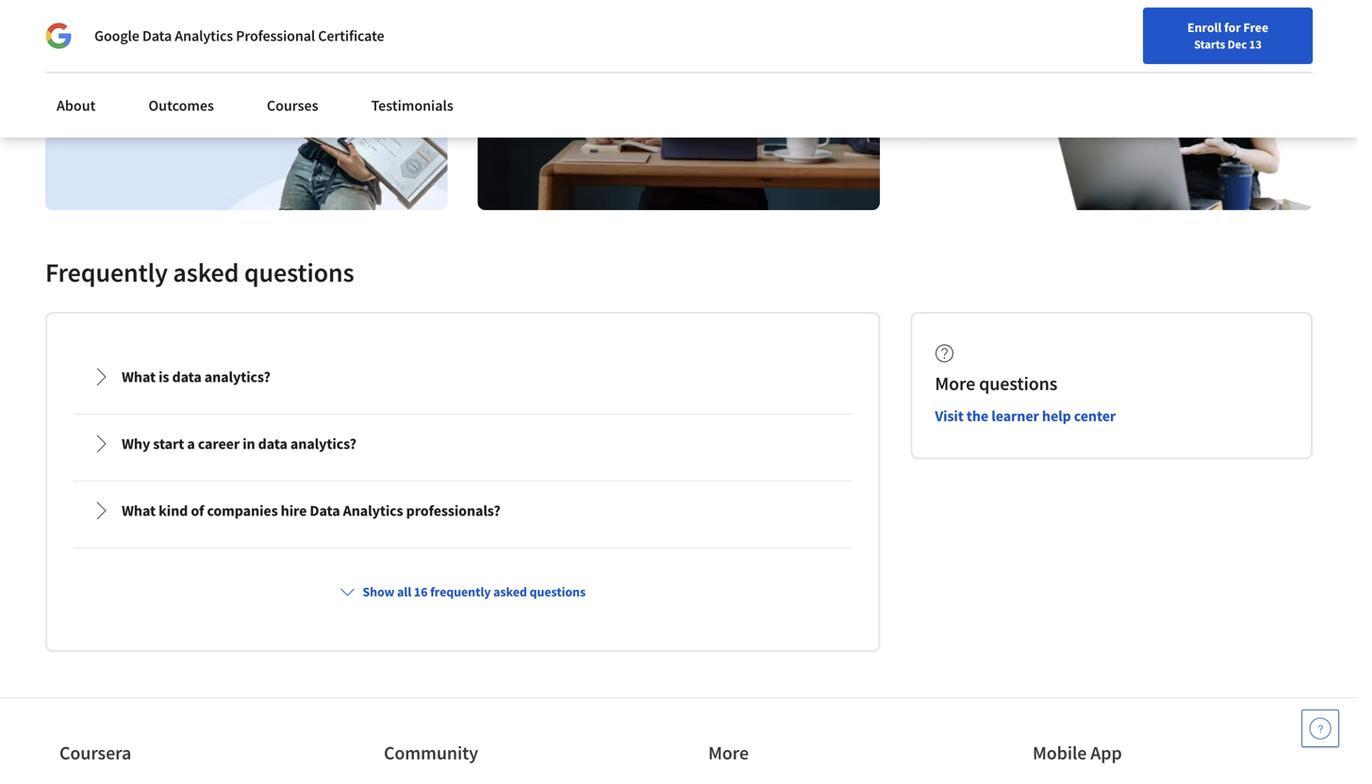 Task type: locate. For each thing, give the bounding box(es) containing it.
what for what is data analytics?
[[122, 368, 156, 387]]

asked
[[173, 256, 239, 289], [493, 584, 527, 601]]

1 vertical spatial data
[[258, 435, 287, 454]]

0 horizontal spatial questions
[[244, 256, 354, 289]]

0 vertical spatial data
[[172, 368, 202, 387]]

data
[[172, 368, 202, 387], [258, 435, 287, 454]]

menu item
[[998, 19, 1119, 80]]

google
[[94, 26, 139, 45]]

1 horizontal spatial more
[[935, 372, 975, 396]]

enroll
[[1187, 19, 1222, 36]]

kind
[[159, 502, 188, 521]]

the
[[967, 407, 988, 426]]

community
[[384, 742, 478, 765]]

1 horizontal spatial asked
[[493, 584, 527, 601]]

about
[[57, 96, 96, 115]]

0 vertical spatial questions
[[244, 256, 354, 289]]

0 horizontal spatial data
[[172, 368, 202, 387]]

analytics? up why start a career in data analytics?
[[204, 368, 270, 387]]

data
[[142, 26, 172, 45], [310, 502, 340, 521]]

2 what from the top
[[122, 502, 156, 521]]

start
[[153, 435, 184, 454]]

1 horizontal spatial analytics
[[343, 502, 403, 521]]

0 horizontal spatial analytics?
[[204, 368, 270, 387]]

1 vertical spatial analytics?
[[290, 435, 356, 454]]

what
[[122, 368, 156, 387], [122, 502, 156, 521]]

2 vertical spatial questions
[[530, 584, 586, 601]]

1 what from the top
[[122, 368, 156, 387]]

what left "is"
[[122, 368, 156, 387]]

visit
[[935, 407, 964, 426]]

1 vertical spatial what
[[122, 502, 156, 521]]

is
[[159, 368, 169, 387]]

0 vertical spatial more
[[935, 372, 975, 396]]

questions
[[244, 256, 354, 289], [979, 372, 1057, 396], [530, 584, 586, 601]]

questions inside "dropdown button"
[[530, 584, 586, 601]]

0 vertical spatial data
[[142, 26, 172, 45]]

1 vertical spatial analytics
[[343, 502, 403, 521]]

0 vertical spatial analytics
[[175, 26, 233, 45]]

1 vertical spatial questions
[[979, 372, 1057, 396]]

1 horizontal spatial data
[[258, 435, 287, 454]]

enroll for free starts dec 13
[[1187, 19, 1268, 52]]

collapsed list
[[70, 344, 856, 767]]

visit the learner help center
[[935, 407, 1116, 426]]

help
[[1042, 407, 1071, 426]]

app
[[1090, 742, 1122, 765]]

professionals?
[[406, 502, 501, 521]]

analytics?
[[204, 368, 270, 387], [290, 435, 356, 454]]

courses link
[[255, 85, 330, 126]]

data inside dropdown button
[[172, 368, 202, 387]]

starts
[[1194, 37, 1225, 52]]

why
[[122, 435, 150, 454]]

more
[[935, 372, 975, 396], [708, 742, 749, 765]]

1 vertical spatial asked
[[493, 584, 527, 601]]

analytics? inside dropdown button
[[290, 435, 356, 454]]

13
[[1249, 37, 1262, 52]]

1 vertical spatial more
[[708, 742, 749, 765]]

coursera image
[[23, 15, 142, 46]]

1 horizontal spatial analytics?
[[290, 435, 356, 454]]

1 horizontal spatial data
[[310, 502, 340, 521]]

1 horizontal spatial questions
[[530, 584, 586, 601]]

16
[[414, 584, 428, 601]]

show all 16 frequently asked questions button
[[332, 575, 593, 609]]

0 vertical spatial analytics?
[[204, 368, 270, 387]]

analytics left professional at the top
[[175, 26, 233, 45]]

what kind of companies hire data analytics professionals? button
[[76, 485, 849, 538]]

analytics? up what kind of companies hire data analytics professionals?
[[290, 435, 356, 454]]

data right hire
[[310, 502, 340, 521]]

show
[[363, 584, 395, 601]]

more for more
[[708, 742, 749, 765]]

what for what kind of companies hire data analytics professionals?
[[122, 502, 156, 521]]

courses
[[267, 96, 318, 115]]

what kind of companies hire data analytics professionals?
[[122, 502, 501, 521]]

analytics
[[175, 26, 233, 45], [343, 502, 403, 521]]

analytics inside dropdown button
[[343, 502, 403, 521]]

0 horizontal spatial more
[[708, 742, 749, 765]]

what is data analytics? button
[[76, 351, 849, 404]]

help center image
[[1309, 718, 1332, 740]]

asked inside "dropdown button"
[[493, 584, 527, 601]]

1 vertical spatial data
[[310, 502, 340, 521]]

show all 16 frequently asked questions
[[363, 584, 586, 601]]

0 vertical spatial what
[[122, 368, 156, 387]]

data right in
[[258, 435, 287, 454]]

more questions
[[935, 372, 1057, 396]]

hire
[[281, 502, 307, 521]]

what left kind
[[122, 502, 156, 521]]

a
[[187, 435, 195, 454]]

0 vertical spatial asked
[[173, 256, 239, 289]]

about link
[[45, 85, 107, 126]]

data right google
[[142, 26, 172, 45]]

companies
[[207, 502, 278, 521]]

None search field
[[269, 12, 580, 50]]

data right "is"
[[172, 368, 202, 387]]

analytics right hire
[[343, 502, 403, 521]]

what is data analytics?
[[122, 368, 270, 387]]



Task type: vqa. For each thing, say whether or not it's contained in the screenshot.
completing to the bottom
no



Task type: describe. For each thing, give the bounding box(es) containing it.
data inside dropdown button
[[310, 502, 340, 521]]

why start a career in data analytics?
[[122, 435, 356, 454]]

career
[[198, 435, 240, 454]]

data inside dropdown button
[[258, 435, 287, 454]]

in
[[243, 435, 255, 454]]

learner
[[991, 407, 1039, 426]]

all
[[397, 584, 411, 601]]

outcomes link
[[137, 85, 225, 126]]

frequently
[[430, 584, 491, 601]]

certificate
[[318, 26, 384, 45]]

frequently asked questions
[[45, 256, 354, 289]]

for
[[1224, 19, 1241, 36]]

free
[[1243, 19, 1268, 36]]

mobile app
[[1033, 742, 1122, 765]]

center
[[1074, 407, 1116, 426]]

google data analytics professional certificate
[[94, 26, 384, 45]]

mobile
[[1033, 742, 1087, 765]]

show notifications image
[[1139, 24, 1161, 46]]

why start a career in data analytics? button
[[76, 418, 849, 471]]

of
[[191, 502, 204, 521]]

google image
[[45, 23, 72, 49]]

frequently
[[45, 256, 168, 289]]

coursera
[[59, 742, 131, 765]]

more for more questions
[[935, 372, 975, 396]]

testimonials
[[371, 96, 453, 115]]

testimonials link
[[360, 85, 465, 126]]

dec
[[1228, 37, 1247, 52]]

professional
[[236, 26, 315, 45]]

outcomes
[[148, 96, 214, 115]]

0 horizontal spatial analytics
[[175, 26, 233, 45]]

0 horizontal spatial asked
[[173, 256, 239, 289]]

visit the learner help center link
[[935, 407, 1116, 426]]

0 horizontal spatial data
[[142, 26, 172, 45]]

2 horizontal spatial questions
[[979, 372, 1057, 396]]

analytics? inside dropdown button
[[204, 368, 270, 387]]



